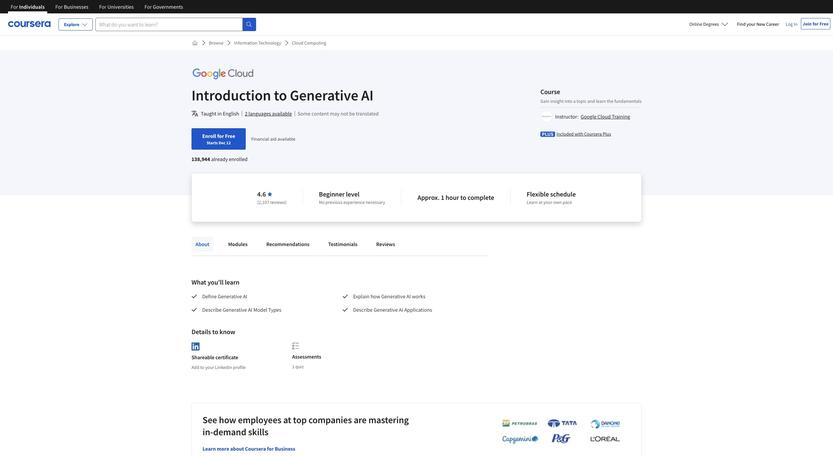 Task type: describe. For each thing, give the bounding box(es) containing it.
What do you want to learn? text field
[[95, 18, 243, 31]]

about
[[230, 445, 244, 452]]

1 horizontal spatial for
[[267, 445, 274, 452]]

necessary
[[366, 199, 385, 205]]

enroll for free starts dec 12
[[202, 133, 235, 145]]

(2,107
[[257, 199, 269, 205]]

in
[[218, 110, 222, 117]]

google cloud training link
[[581, 113, 630, 120]]

0 horizontal spatial 1
[[292, 364, 294, 370]]

course
[[540, 87, 560, 96]]

previous
[[325, 199, 342, 205]]

works
[[412, 293, 425, 300]]

about link
[[192, 237, 213, 251]]

for individuals
[[11, 3, 45, 10]]

hour
[[446, 193, 459, 202]]

gain
[[540, 98, 549, 104]]

shareable
[[192, 354, 214, 361]]

universities
[[108, 3, 134, 10]]

see
[[203, 414, 217, 426]]

log
[[786, 21, 793, 27]]

shareable certificate
[[192, 354, 238, 361]]

0 vertical spatial coursera
[[584, 131, 602, 137]]

see how employees at top companies are mastering in-demand skills
[[203, 414, 409, 438]]

1 quiz
[[292, 364, 304, 370]]

for for governments
[[145, 3, 152, 10]]

describe generative ai applications
[[353, 306, 432, 313]]

reviews
[[376, 241, 395, 247]]

know
[[220, 328, 235, 336]]

what you'll learn
[[192, 278, 239, 286]]

in
[[794, 21, 798, 27]]

taught
[[201, 110, 216, 117]]

instructor:
[[555, 113, 579, 120]]

coursera enterprise logos image
[[492, 419, 626, 448]]

google
[[581, 113, 597, 120]]

demand
[[213, 426, 246, 438]]

find your new career link
[[734, 20, 782, 28]]

reviews)
[[270, 199, 287, 205]]

dec
[[219, 140, 225, 145]]

find
[[737, 21, 746, 27]]

included with coursera plus link
[[557, 130, 611, 137]]

for for enroll
[[217, 133, 224, 139]]

2 languages available
[[245, 110, 292, 117]]

skills
[[248, 426, 269, 438]]

financial
[[251, 136, 269, 142]]

enrolled
[[229, 156, 248, 162]]

aid
[[270, 136, 276, 142]]

free for enroll
[[225, 133, 235, 139]]

for for businesses
[[55, 3, 63, 10]]

recommendations link
[[262, 237, 314, 251]]

more
[[217, 445, 229, 452]]

individuals
[[19, 3, 45, 10]]

add
[[192, 364, 199, 370]]

into
[[565, 98, 572, 104]]

types
[[268, 306, 281, 313]]

ai left works in the bottom of the page
[[407, 293, 411, 300]]

explain
[[353, 293, 370, 300]]

0 vertical spatial 1
[[441, 193, 444, 202]]

information technology link
[[232, 37, 284, 49]]

define generative ai
[[202, 293, 247, 300]]

join for free link
[[801, 18, 830, 29]]

join
[[803, 21, 812, 27]]

to for know
[[212, 328, 218, 336]]

(2,107 reviews)
[[257, 199, 287, 205]]

languages
[[248, 110, 271, 117]]

may
[[330, 110, 340, 117]]

describe for describe generative ai applications
[[353, 306, 373, 313]]

financial aid available button
[[251, 136, 295, 142]]

governments
[[153, 3, 183, 10]]

learn inside course gain insight into a topic and learn the fundamentals
[[596, 98, 606, 104]]

2 vertical spatial your
[[205, 364, 214, 370]]

log in
[[786, 21, 798, 27]]

generative up describe generative ai applications
[[381, 293, 405, 300]]

details
[[192, 328, 211, 336]]

1 vertical spatial learn
[[203, 445, 216, 452]]

businesses
[[64, 3, 88, 10]]

free for join
[[820, 21, 829, 27]]

1 horizontal spatial cloud
[[598, 113, 611, 120]]

add to your linkedin profile
[[192, 364, 246, 370]]

4.6
[[257, 190, 266, 198]]

2
[[245, 110, 247, 117]]

coursera image
[[8, 19, 51, 30]]

included with coursera plus
[[557, 131, 611, 137]]

information
[[234, 40, 258, 46]]

google cloud training image
[[541, 111, 552, 121]]

some
[[298, 110, 311, 117]]

how for see
[[219, 414, 236, 426]]

to for generative
[[274, 86, 287, 104]]

about
[[196, 241, 209, 247]]

your inside flexible schedule learn at your own pace
[[544, 199, 552, 205]]

log in link
[[782, 20, 801, 28]]

generative for define generative ai
[[218, 293, 242, 300]]

online degrees button
[[684, 17, 734, 31]]

available for 2 languages available
[[272, 110, 292, 117]]

topic
[[577, 98, 587, 104]]

in-
[[203, 426, 213, 438]]

online
[[689, 21, 702, 27]]

banner navigation
[[5, 0, 188, 13]]

explore button
[[59, 18, 93, 30]]



Task type: locate. For each thing, give the bounding box(es) containing it.
coursera
[[584, 131, 602, 137], [245, 445, 266, 452]]

1 horizontal spatial learn
[[527, 199, 538, 205]]

at inside see how employees at top companies are mastering in-demand skills
[[283, 414, 291, 426]]

at left 'top'
[[283, 414, 291, 426]]

2 describe from the left
[[353, 306, 373, 313]]

free inside enroll for free starts dec 12
[[225, 133, 235, 139]]

1 vertical spatial cloud
[[598, 113, 611, 120]]

for left governments
[[145, 3, 152, 10]]

fundamentals
[[614, 98, 642, 104]]

1 vertical spatial coursera
[[245, 445, 266, 452]]

2 horizontal spatial your
[[747, 21, 756, 27]]

for for universities
[[99, 3, 106, 10]]

learn left the
[[596, 98, 606, 104]]

2 horizontal spatial for
[[813, 21, 819, 27]]

assessments
[[292, 353, 321, 360]]

0 vertical spatial how
[[371, 293, 380, 300]]

employees
[[238, 414, 281, 426]]

your right "find"
[[747, 21, 756, 27]]

free up the 12
[[225, 133, 235, 139]]

0 horizontal spatial learn
[[225, 278, 239, 286]]

free right join at the right top
[[820, 21, 829, 27]]

content
[[312, 110, 329, 117]]

1 vertical spatial your
[[544, 199, 552, 205]]

1 horizontal spatial learn
[[596, 98, 606, 104]]

approx.
[[418, 193, 440, 202]]

be
[[349, 110, 355, 117]]

0 horizontal spatial describe
[[202, 306, 222, 313]]

0 vertical spatial for
[[813, 21, 819, 27]]

plus
[[603, 131, 611, 137]]

describe
[[202, 306, 222, 313], [353, 306, 373, 313]]

how right explain
[[371, 293, 380, 300]]

introduction
[[192, 86, 271, 104]]

1 vertical spatial learn
[[225, 278, 239, 286]]

are
[[354, 414, 367, 426]]

google cloud image
[[192, 66, 255, 81]]

how inside see how employees at top companies are mastering in-demand skills
[[219, 414, 236, 426]]

generative for describe generative ai model types
[[223, 306, 247, 313]]

home image
[[192, 40, 198, 46]]

to right "add"
[[200, 364, 204, 370]]

learn inside flexible schedule learn at your own pace
[[527, 199, 538, 205]]

browse
[[209, 40, 223, 46]]

cloud
[[292, 40, 303, 46], [598, 113, 611, 120]]

degrees
[[703, 21, 719, 27]]

for left universities
[[99, 3, 106, 10]]

describe for describe generative ai model types
[[202, 306, 222, 313]]

cloud right google
[[598, 113, 611, 120]]

1 left hour
[[441, 193, 444, 202]]

available down introduction to generative ai
[[272, 110, 292, 117]]

how right see on the left
[[219, 414, 236, 426]]

for left businesses
[[55, 3, 63, 10]]

coursera left the plus
[[584, 131, 602, 137]]

0 horizontal spatial for
[[217, 133, 224, 139]]

linkedin
[[215, 364, 232, 370]]

companies
[[309, 414, 352, 426]]

1 horizontal spatial how
[[371, 293, 380, 300]]

already
[[211, 156, 228, 162]]

for for individuals
[[11, 3, 18, 10]]

starts
[[207, 140, 218, 145]]

1 horizontal spatial coursera
[[584, 131, 602, 137]]

0 vertical spatial your
[[747, 21, 756, 27]]

for
[[813, 21, 819, 27], [217, 133, 224, 139], [267, 445, 274, 452]]

generative for describe generative ai applications
[[374, 306, 398, 313]]

modules link
[[224, 237, 252, 251]]

generative up the describe generative ai model types
[[218, 293, 242, 300]]

0 vertical spatial learn
[[596, 98, 606, 104]]

cloud left computing
[[292, 40, 303, 46]]

ai left applications
[[399, 306, 403, 313]]

generative down define generative ai
[[223, 306, 247, 313]]

for for join
[[813, 21, 819, 27]]

for governments
[[145, 3, 183, 10]]

a
[[573, 98, 576, 104]]

available inside button
[[272, 110, 292, 117]]

0 horizontal spatial coursera
[[245, 445, 266, 452]]

138,944
[[192, 156, 210, 162]]

at for your
[[539, 199, 543, 205]]

information technology
[[234, 40, 281, 46]]

for left individuals
[[11, 3, 18, 10]]

to right hour
[[460, 193, 466, 202]]

for
[[11, 3, 18, 10], [55, 3, 63, 10], [99, 3, 106, 10], [145, 3, 152, 10]]

0 vertical spatial at
[[539, 199, 543, 205]]

flexible schedule learn at your own pace
[[527, 190, 576, 205]]

138,944 already enrolled
[[192, 156, 248, 162]]

training
[[612, 113, 630, 120]]

at for top
[[283, 414, 291, 426]]

coursera down skills in the left of the page
[[245, 445, 266, 452]]

what
[[192, 278, 206, 286]]

at down flexible at the top
[[539, 199, 543, 205]]

to up 2 languages available button
[[274, 86, 287, 104]]

cloud computing
[[292, 40, 326, 46]]

experience
[[343, 199, 365, 205]]

own
[[553, 199, 562, 205]]

your down "shareable certificate"
[[205, 364, 214, 370]]

ai up the describe generative ai model types
[[243, 293, 247, 300]]

1 vertical spatial 1
[[292, 364, 294, 370]]

to left the 'know'
[[212, 328, 218, 336]]

reviews link
[[372, 237, 399, 251]]

define
[[202, 293, 217, 300]]

1 vertical spatial for
[[217, 133, 224, 139]]

technology
[[258, 40, 281, 46]]

0 horizontal spatial free
[[225, 133, 235, 139]]

new
[[757, 21, 765, 27]]

0 horizontal spatial cloud
[[292, 40, 303, 46]]

3 for from the left
[[99, 3, 106, 10]]

describe down define
[[202, 306, 222, 313]]

career
[[766, 21, 779, 27]]

for universities
[[99, 3, 134, 10]]

learn down flexible at the top
[[527, 199, 538, 205]]

1
[[441, 193, 444, 202], [292, 364, 294, 370]]

learn up define generative ai
[[225, 278, 239, 286]]

profile
[[233, 364, 246, 370]]

complete
[[468, 193, 494, 202]]

learn
[[596, 98, 606, 104], [225, 278, 239, 286]]

for inside enroll for free starts dec 12
[[217, 133, 224, 139]]

1 horizontal spatial describe
[[353, 306, 373, 313]]

1 horizontal spatial your
[[544, 199, 552, 205]]

describe generative ai model types
[[202, 306, 281, 313]]

ai up translated
[[361, 86, 374, 104]]

level
[[346, 190, 360, 198]]

and
[[588, 98, 595, 104]]

approx. 1 hour to complete
[[418, 193, 494, 202]]

1 horizontal spatial at
[[539, 199, 543, 205]]

1 vertical spatial how
[[219, 414, 236, 426]]

pace
[[563, 199, 572, 205]]

available right aid at the left
[[278, 136, 295, 142]]

your left own
[[544, 199, 552, 205]]

4 for from the left
[[145, 3, 152, 10]]

1 describe from the left
[[202, 306, 222, 313]]

for up dec
[[217, 133, 224, 139]]

ai for describe generative ai model types
[[248, 306, 252, 313]]

learn left more
[[203, 445, 216, 452]]

0 horizontal spatial how
[[219, 414, 236, 426]]

quiz
[[295, 364, 304, 370]]

certificate
[[215, 354, 238, 361]]

generative
[[290, 86, 358, 104], [218, 293, 242, 300], [381, 293, 405, 300], [223, 306, 247, 313], [374, 306, 398, 313]]

learn
[[527, 199, 538, 205], [203, 445, 216, 452]]

insight
[[550, 98, 564, 104]]

12
[[226, 140, 231, 145]]

0 vertical spatial learn
[[527, 199, 538, 205]]

cloud inside cloud computing link
[[292, 40, 303, 46]]

0 vertical spatial free
[[820, 21, 829, 27]]

1 vertical spatial available
[[278, 136, 295, 142]]

ai left model at the left bottom of page
[[248, 306, 252, 313]]

for left business
[[267, 445, 274, 452]]

generative up content
[[290, 86, 358, 104]]

online degrees
[[689, 21, 719, 27]]

2 vertical spatial for
[[267, 445, 274, 452]]

beginner level no previous experience necessary
[[319, 190, 385, 205]]

taught in english
[[201, 110, 239, 117]]

0 horizontal spatial learn
[[203, 445, 216, 452]]

ai for define generative ai
[[243, 293, 247, 300]]

to for your
[[200, 364, 204, 370]]

no
[[319, 199, 325, 205]]

1 vertical spatial free
[[225, 133, 235, 139]]

describe down explain
[[353, 306, 373, 313]]

at inside flexible schedule learn at your own pace
[[539, 199, 543, 205]]

1 for from the left
[[11, 3, 18, 10]]

not
[[341, 110, 348, 117]]

with
[[575, 131, 583, 137]]

coursera plus image
[[540, 131, 555, 137]]

to
[[274, 86, 287, 104], [460, 193, 466, 202], [212, 328, 218, 336], [200, 364, 204, 370]]

modules
[[228, 241, 248, 247]]

how
[[371, 293, 380, 300], [219, 414, 236, 426]]

cloud computing link
[[289, 37, 329, 49]]

how for explain
[[371, 293, 380, 300]]

recommendations
[[266, 241, 310, 247]]

you'll
[[208, 278, 224, 286]]

computing
[[304, 40, 326, 46]]

included
[[557, 131, 574, 137]]

for right join at the right top
[[813, 21, 819, 27]]

1 horizontal spatial 1
[[441, 193, 444, 202]]

0 horizontal spatial your
[[205, 364, 214, 370]]

ai for describe generative ai applications
[[399, 306, 403, 313]]

2 for from the left
[[55, 3, 63, 10]]

find your new career
[[737, 21, 779, 27]]

learn more about coursera for business
[[203, 445, 295, 452]]

translated
[[356, 110, 379, 117]]

generative down explain how generative ai works
[[374, 306, 398, 313]]

0 horizontal spatial at
[[283, 414, 291, 426]]

0 vertical spatial cloud
[[292, 40, 303, 46]]

available for financial aid available
[[278, 136, 295, 142]]

1 horizontal spatial free
[[820, 21, 829, 27]]

None search field
[[95, 18, 256, 31]]

applications
[[404, 306, 432, 313]]

flexible
[[527, 190, 549, 198]]

course gain insight into a topic and learn the fundamentals
[[540, 87, 642, 104]]

ai
[[361, 86, 374, 104], [243, 293, 247, 300], [407, 293, 411, 300], [248, 306, 252, 313], [399, 306, 403, 313]]

1 vertical spatial at
[[283, 414, 291, 426]]

0 vertical spatial available
[[272, 110, 292, 117]]

1 left the quiz at the left of page
[[292, 364, 294, 370]]



Task type: vqa. For each thing, say whether or not it's contained in the screenshot.
the hec paris image
no



